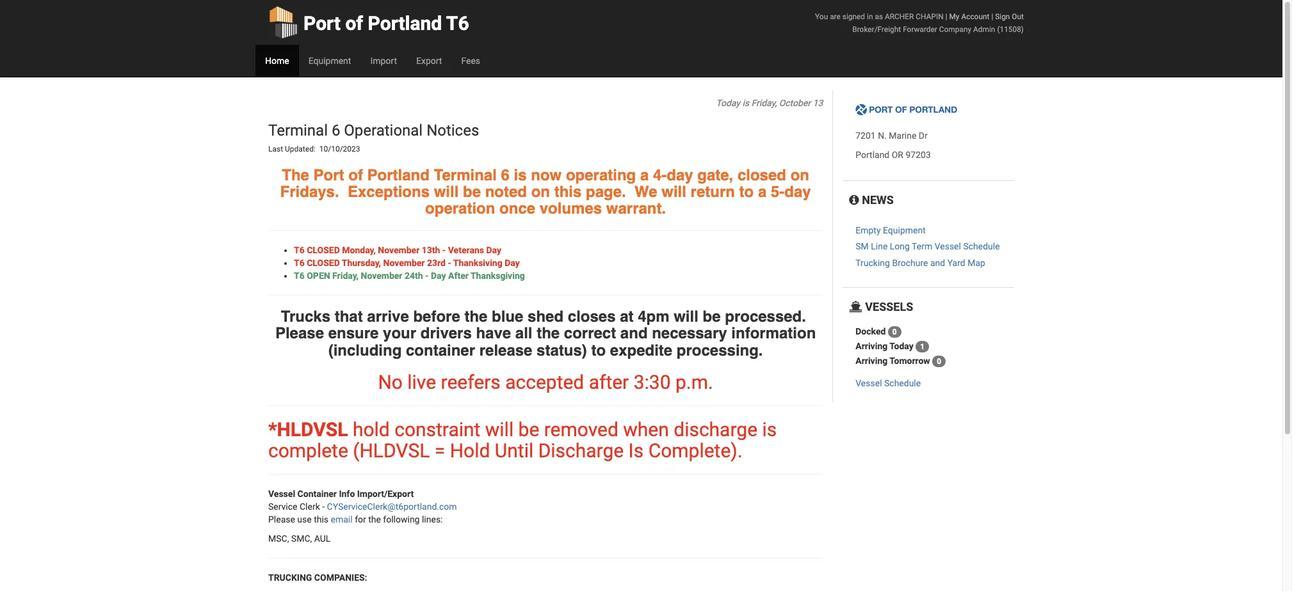 Task type: locate. For each thing, give the bounding box(es) containing it.
day down the 23rd
[[431, 271, 446, 281]]

2 horizontal spatial be
[[703, 308, 721, 326]]

friday,
[[752, 98, 777, 108], [333, 271, 359, 281]]

port down the 10/10/2023
[[314, 166, 344, 184]]

t6 left open
[[294, 271, 305, 281]]

day left info circle image at top
[[785, 183, 811, 201]]

this
[[555, 183, 582, 201], [314, 515, 329, 525]]

1 vertical spatial arriving
[[856, 356, 888, 366]]

0 vertical spatial is
[[743, 98, 750, 108]]

account
[[962, 12, 990, 21]]

0 vertical spatial port
[[304, 12, 341, 35]]

2 horizontal spatial the
[[537, 325, 560, 343]]

1 vertical spatial friday,
[[333, 271, 359, 281]]

please inside trucks that arrive before the blue shed closes at 4pm will be processed. please ensure your drivers have all the correct and necessary information (including container release status) to expedite processing.
[[275, 325, 324, 343]]

arriving down docked
[[856, 341, 888, 352]]

1 horizontal spatial 0
[[937, 358, 942, 366]]

portland
[[368, 12, 442, 35], [856, 150, 890, 160], [367, 166, 430, 184]]

will down reefers
[[485, 419, 514, 441]]

0 vertical spatial terminal
[[268, 122, 328, 140]]

1 closed from the top
[[307, 245, 340, 255]]

port up equipment dropdown button
[[304, 12, 341, 35]]

2 horizontal spatial vessel
[[935, 242, 962, 252]]

13
[[813, 98, 823, 108]]

- right 13th
[[443, 245, 446, 255]]

0 horizontal spatial this
[[314, 515, 329, 525]]

1 horizontal spatial day
[[487, 245, 502, 255]]

november
[[378, 245, 420, 255], [383, 258, 425, 268], [361, 271, 403, 281]]

2 vertical spatial portland
[[367, 166, 430, 184]]

0 vertical spatial be
[[463, 183, 481, 201]]

and right correct
[[621, 325, 648, 343]]

0 horizontal spatial be
[[463, 183, 481, 201]]

0 horizontal spatial equipment
[[309, 56, 351, 66]]

1 vertical spatial terminal
[[434, 166, 497, 184]]

2 horizontal spatial day
[[505, 258, 520, 268]]

6 up the 10/10/2023
[[332, 122, 340, 140]]

0 vertical spatial schedule
[[964, 242, 1000, 252]]

arriving up vessel schedule link
[[856, 356, 888, 366]]

all
[[516, 325, 533, 343]]

2 vertical spatial day
[[431, 271, 446, 281]]

processing.
[[677, 342, 763, 360]]

chapin
[[916, 12, 944, 21]]

volumes
[[540, 200, 602, 218]]

sm line long term vessel schedule link
[[856, 242, 1000, 252]]

1 vertical spatial today
[[890, 341, 914, 352]]

1 vertical spatial port
[[314, 166, 344, 184]]

map
[[968, 258, 986, 268]]

0 horizontal spatial 6
[[332, 122, 340, 140]]

a left '4-'
[[641, 166, 649, 184]]

the left blue on the left of page
[[465, 308, 488, 326]]

6 inside 'the port of portland terminal 6 is now operating a 4-day gate, closed on fridays .  exceptions will be noted on this page.  we will return to a 5-day operation once volumes warrant.'
[[501, 166, 510, 184]]

day
[[667, 166, 694, 184], [785, 183, 811, 201]]

1 vertical spatial be
[[703, 308, 721, 326]]

1 vertical spatial equipment
[[883, 226, 926, 236]]

| left the my
[[946, 12, 948, 21]]

portland down 7201
[[856, 150, 890, 160]]

1 horizontal spatial 6
[[501, 166, 510, 184]]

0 right "tomorrow" at the right bottom
[[937, 358, 942, 366]]

3:30
[[634, 372, 671, 394]]

the right the all
[[537, 325, 560, 343]]

0 horizontal spatial terminal
[[268, 122, 328, 140]]

0 horizontal spatial on
[[532, 183, 550, 201]]

blue
[[492, 308, 524, 326]]

admin
[[974, 25, 996, 34]]

after
[[589, 372, 629, 394]]

day up thanksiving
[[487, 245, 502, 255]]

warrant.
[[607, 200, 666, 218]]

this right the use
[[314, 515, 329, 525]]

portland down terminal 6 operational notices last updated:  10/10/2023 at the top of the page
[[367, 166, 430, 184]]

will inside the hold constraint will be removed when discharge is complete (hldvsl = hold until discharge is complete).
[[485, 419, 514, 441]]

1 horizontal spatial this
[[555, 183, 582, 201]]

the right for
[[368, 515, 381, 525]]

discharge
[[674, 419, 758, 441]]

expedite
[[610, 342, 673, 360]]

0 horizontal spatial today
[[716, 98, 741, 108]]

0 horizontal spatial is
[[514, 166, 527, 184]]

container
[[406, 342, 475, 360]]

to left 5-
[[740, 183, 754, 201]]

0 vertical spatial friday,
[[752, 98, 777, 108]]

my account link
[[950, 12, 990, 21]]

1 horizontal spatial today
[[890, 341, 914, 352]]

(hldvsl
[[353, 440, 430, 462]]

vessel inside vessel container info import/export service clerk - cyserviceclerk@t6portland.com please use this email for the following lines:
[[268, 489, 295, 500]]

0 vertical spatial equipment
[[309, 56, 351, 66]]

0 right docked
[[893, 328, 897, 337]]

0 horizontal spatial schedule
[[885, 379, 921, 389]]

fees
[[462, 56, 481, 66]]

vessel up yard
[[935, 242, 962, 252]]

of down the 10/10/2023
[[349, 166, 363, 184]]

1 vertical spatial schedule
[[885, 379, 921, 389]]

1 horizontal spatial vessel
[[856, 379, 883, 389]]

| left sign
[[992, 12, 994, 21]]

marine
[[889, 131, 917, 141]]

have
[[476, 325, 511, 343]]

portland up import
[[368, 12, 442, 35]]

1 horizontal spatial terminal
[[434, 166, 497, 184]]

day up the thanksgiving
[[505, 258, 520, 268]]

email link
[[331, 515, 353, 525]]

0 vertical spatial vessel
[[935, 242, 962, 252]]

1 horizontal spatial day
[[785, 183, 811, 201]]

broker/freight
[[853, 25, 902, 34]]

will right 4pm
[[674, 308, 699, 326]]

be
[[463, 183, 481, 201], [703, 308, 721, 326], [519, 419, 540, 441]]

out
[[1012, 12, 1024, 21]]

necessary
[[652, 325, 728, 343]]

0 horizontal spatial friday,
[[333, 271, 359, 281]]

1 horizontal spatial to
[[740, 183, 754, 201]]

0 vertical spatial this
[[555, 183, 582, 201]]

processed.
[[725, 308, 807, 326]]

2 horizontal spatial is
[[763, 419, 777, 441]]

use
[[297, 515, 312, 525]]

is left now
[[514, 166, 527, 184]]

to up after
[[592, 342, 606, 360]]

thanksiving
[[453, 258, 503, 268]]

port of portland t6 link
[[268, 0, 469, 45]]

1 vertical spatial is
[[514, 166, 527, 184]]

and left yard
[[931, 258, 946, 268]]

reefers
[[441, 372, 501, 394]]

home
[[265, 56, 289, 66]]

please
[[275, 325, 324, 343], [268, 515, 295, 525]]

be left noted
[[463, 183, 481, 201]]

are
[[830, 12, 841, 21]]

trucking
[[268, 573, 312, 584]]

schedule up "map"
[[964, 242, 1000, 252]]

that
[[335, 308, 363, 326]]

be inside 'the port of portland terminal 6 is now operating a 4-day gate, closed on fridays .  exceptions will be noted on this page.  we will return to a 5-day operation once volumes warrant.'
[[463, 183, 481, 201]]

cyserviceclerk@t6portland.com
[[327, 502, 457, 512]]

0 horizontal spatial the
[[368, 515, 381, 525]]

a left 5-
[[758, 183, 767, 201]]

will right exceptions
[[434, 183, 459, 201]]

friday, down thursday,
[[333, 271, 359, 281]]

1 horizontal spatial a
[[758, 183, 767, 201]]

1 vertical spatial closed
[[307, 258, 340, 268]]

1 vertical spatial please
[[268, 515, 295, 525]]

terminal up last
[[268, 122, 328, 140]]

is left october at the top right of page
[[743, 98, 750, 108]]

october
[[779, 98, 811, 108]]

0 horizontal spatial 0
[[893, 328, 897, 337]]

- inside vessel container info import/export service clerk - cyserviceclerk@t6portland.com please use this email for the following lines:
[[322, 502, 325, 512]]

of up equipment dropdown button
[[346, 12, 363, 35]]

vessel down docked 0 arriving today 1 arriving tomorrow 0 at the right of page
[[856, 379, 883, 389]]

vessel up service
[[268, 489, 295, 500]]

0 vertical spatial today
[[716, 98, 741, 108]]

day left gate,
[[667, 166, 694, 184]]

1 horizontal spatial friday,
[[752, 98, 777, 108]]

be inside trucks that arrive before the blue shed closes at 4pm will be processed. please ensure your drivers have all the correct and necessary information (including container release status) to expedite processing.
[[703, 308, 721, 326]]

equipment
[[309, 56, 351, 66], [883, 226, 926, 236]]

1 horizontal spatial schedule
[[964, 242, 1000, 252]]

0 horizontal spatial a
[[641, 166, 649, 184]]

- right the 23rd
[[448, 258, 452, 268]]

- right 24th
[[425, 271, 429, 281]]

1 horizontal spatial be
[[519, 419, 540, 441]]

vessel container info import/export service clerk - cyserviceclerk@t6portland.com please use this email for the following lines:
[[268, 489, 457, 525]]

(including
[[328, 342, 402, 360]]

friday, left october at the top right of page
[[752, 98, 777, 108]]

0 horizontal spatial |
[[946, 12, 948, 21]]

0 vertical spatial please
[[275, 325, 324, 343]]

in
[[867, 12, 874, 21]]

sign out link
[[996, 12, 1024, 21]]

port
[[304, 12, 341, 35], [314, 166, 344, 184]]

equipment up long
[[883, 226, 926, 236]]

a
[[641, 166, 649, 184], [758, 183, 767, 201]]

email
[[331, 515, 353, 525]]

0 vertical spatial to
[[740, 183, 754, 201]]

1 vertical spatial of
[[349, 166, 363, 184]]

1 vertical spatial 6
[[501, 166, 510, 184]]

0 horizontal spatial vessel
[[268, 489, 295, 500]]

be down accepted
[[519, 419, 540, 441]]

on right 5-
[[791, 166, 810, 184]]

service
[[268, 502, 298, 512]]

info
[[339, 489, 355, 500]]

0 vertical spatial arriving
[[856, 341, 888, 352]]

portland inside 'the port of portland terminal 6 is now operating a 4-day gate, closed on fridays .  exceptions will be noted on this page.  we will return to a 5-day operation once volumes warrant.'
[[367, 166, 430, 184]]

1
[[921, 343, 925, 352]]

you are signed in as archer chapin | my account | sign out broker/freight forwarder company admin (11508)
[[816, 12, 1024, 34]]

port of portland t6 image
[[856, 104, 959, 117]]

0 horizontal spatial to
[[592, 342, 606, 360]]

1 vertical spatial vessel
[[856, 379, 883, 389]]

company
[[940, 25, 972, 34]]

to inside 'the port of portland terminal 6 is now operating a 4-day gate, closed on fridays .  exceptions will be noted on this page.  we will return to a 5-day operation once volumes warrant.'
[[740, 183, 754, 201]]

1 vertical spatial and
[[621, 325, 648, 343]]

schedule down "tomorrow" at the right bottom
[[885, 379, 921, 389]]

1 vertical spatial day
[[505, 258, 520, 268]]

please left that
[[275, 325, 324, 343]]

msc,
[[268, 534, 289, 544]]

arriving
[[856, 341, 888, 352], [856, 356, 888, 366]]

port inside port of portland t6 link
[[304, 12, 341, 35]]

1 horizontal spatial equipment
[[883, 226, 926, 236]]

vessel for vessel container info import/export service clerk - cyserviceclerk@t6portland.com please use this email for the following lines:
[[268, 489, 295, 500]]

container
[[298, 489, 337, 500]]

be up the processing.
[[703, 308, 721, 326]]

6
[[332, 122, 340, 140], [501, 166, 510, 184]]

on right noted
[[532, 183, 550, 201]]

vessel for vessel schedule
[[856, 379, 883, 389]]

to
[[740, 183, 754, 201], [592, 342, 606, 360]]

0 vertical spatial and
[[931, 258, 946, 268]]

0 vertical spatial 6
[[332, 122, 340, 140]]

0 vertical spatial closed
[[307, 245, 340, 255]]

4-
[[653, 166, 667, 184]]

equipment right the home dropdown button
[[309, 56, 351, 66]]

please down service
[[268, 515, 295, 525]]

is inside 'the port of portland terminal 6 is now operating a 4-day gate, closed on fridays .  exceptions will be noted on this page.  we will return to a 5-day operation once volumes warrant.'
[[514, 166, 527, 184]]

port of portland t6
[[304, 12, 469, 35]]

t6 down 'fridays'
[[294, 245, 305, 255]]

long
[[890, 242, 910, 252]]

equipment inside dropdown button
[[309, 56, 351, 66]]

0 vertical spatial 0
[[893, 328, 897, 337]]

this right once
[[555, 183, 582, 201]]

terminal
[[268, 122, 328, 140], [434, 166, 497, 184]]

6 up once
[[501, 166, 510, 184]]

this inside 'the port of portland terminal 6 is now operating a 4-day gate, closed on fridays .  exceptions will be noted on this page.  we will return to a 5-day operation once volumes warrant.'
[[555, 183, 582, 201]]

today
[[716, 98, 741, 108], [890, 341, 914, 352]]

terminal up operation
[[434, 166, 497, 184]]

day
[[487, 245, 502, 255], [505, 258, 520, 268], [431, 271, 446, 281]]

2 vertical spatial be
[[519, 419, 540, 441]]

1 vertical spatial this
[[314, 515, 329, 525]]

1 vertical spatial 0
[[937, 358, 942, 366]]

status)
[[537, 342, 587, 360]]

1 horizontal spatial is
[[743, 98, 750, 108]]

1 | from the left
[[946, 12, 948, 21]]

will inside trucks that arrive before the blue shed closes at 4pm will be processed. please ensure your drivers have all the correct and necessary information (including container release status) to expedite processing.
[[674, 308, 699, 326]]

0 horizontal spatial day
[[431, 271, 446, 281]]

- right the clerk
[[322, 502, 325, 512]]

2 vertical spatial vessel
[[268, 489, 295, 500]]

open
[[307, 271, 330, 281]]

2 | from the left
[[992, 12, 994, 21]]

2 vertical spatial is
[[763, 419, 777, 441]]

is right discharge
[[763, 419, 777, 441]]

1 horizontal spatial and
[[931, 258, 946, 268]]

no
[[378, 372, 403, 394]]

today inside docked 0 arriving today 1 arriving tomorrow 0
[[890, 341, 914, 352]]

0 horizontal spatial and
[[621, 325, 648, 343]]

1 vertical spatial to
[[592, 342, 606, 360]]

|
[[946, 12, 948, 21], [992, 12, 994, 21]]

terminal inside 'the port of portland terminal 6 is now operating a 4-day gate, closed on fridays .  exceptions will be noted on this page.  we will return to a 5-day operation once volumes warrant.'
[[434, 166, 497, 184]]

1 horizontal spatial |
[[992, 12, 994, 21]]

and
[[931, 258, 946, 268], [621, 325, 648, 343]]

terminal 6 operational notices last updated:  10/10/2023
[[268, 122, 483, 154]]

yard
[[948, 258, 966, 268]]



Task type: vqa. For each thing, say whether or not it's contained in the screenshot.
the right 'will'
no



Task type: describe. For each thing, give the bounding box(es) containing it.
export button
[[407, 45, 452, 77]]

terminal inside terminal 6 operational notices last updated:  10/10/2023
[[268, 122, 328, 140]]

clerk
[[300, 502, 320, 512]]

complete).
[[649, 440, 743, 462]]

the
[[282, 166, 309, 184]]

0 vertical spatial of
[[346, 12, 363, 35]]

1 horizontal spatial on
[[791, 166, 810, 184]]

import/export
[[357, 489, 414, 500]]

aul
[[314, 534, 331, 544]]

97203
[[906, 150, 931, 160]]

this inside vessel container info import/export service clerk - cyserviceclerk@t6portland.com please use this email for the following lines:
[[314, 515, 329, 525]]

information
[[732, 325, 816, 343]]

as
[[875, 12, 883, 21]]

dr
[[919, 131, 928, 141]]

1 horizontal spatial the
[[465, 308, 488, 326]]

or
[[892, 150, 904, 160]]

monday,
[[342, 245, 376, 255]]

msc, smc, aul
[[268, 534, 331, 544]]

equipment inside empty equipment sm line long term vessel schedule trucking brochure and yard map
[[883, 226, 926, 236]]

import
[[371, 56, 397, 66]]

when
[[624, 419, 669, 441]]

trucking brochure and yard map link
[[856, 258, 986, 268]]

constraint
[[395, 419, 481, 441]]

of inside 'the port of portland terminal 6 is now operating a 4-day gate, closed on fridays .  exceptions will be noted on this page.  we will return to a 5-day operation once volumes warrant.'
[[349, 166, 363, 184]]

return
[[691, 183, 735, 201]]

signed
[[843, 12, 866, 21]]

notices
[[427, 122, 479, 140]]

arrive
[[367, 308, 409, 326]]

23rd
[[427, 258, 446, 268]]

noted
[[485, 183, 527, 201]]

empty equipment sm line long term vessel schedule trucking brochure and yard map
[[856, 226, 1000, 268]]

hold constraint will be removed when discharge is complete (hldvsl = hold until discharge is complete).
[[268, 419, 777, 462]]

hold
[[450, 440, 490, 462]]

home button
[[256, 45, 299, 77]]

7201 n. marine dr
[[856, 131, 928, 141]]

complete
[[268, 440, 348, 462]]

the inside vessel container info import/export service clerk - cyserviceclerk@t6portland.com please use this email for the following lines:
[[368, 515, 381, 525]]

is inside the hold constraint will be removed when discharge is complete (hldvsl = hold until discharge is complete).
[[763, 419, 777, 441]]

t6 up trucks
[[294, 258, 305, 268]]

we
[[635, 183, 658, 201]]

removed
[[544, 419, 619, 441]]

info circle image
[[850, 195, 860, 206]]

2 closed from the top
[[307, 258, 340, 268]]

last
[[268, 145, 283, 154]]

at
[[620, 308, 634, 326]]

operational
[[344, 122, 423, 140]]

schedule inside empty equipment sm line long term vessel schedule trucking brochure and yard map
[[964, 242, 1000, 252]]

portland or 97203
[[856, 150, 931, 160]]

smc,
[[291, 534, 312, 544]]

vessel schedule link
[[856, 379, 921, 389]]

1 arriving from the top
[[856, 341, 888, 352]]

13th
[[422, 245, 440, 255]]

after
[[448, 271, 469, 281]]

t6 up fees "dropdown button"
[[446, 12, 469, 35]]

t6 closed monday, november 13th - veterans day t6 closed thursday, november 23rd - thanksiving day t6 open friday, november 24th - day after thanksgiving
[[294, 245, 525, 281]]

7201
[[856, 131, 876, 141]]

0 vertical spatial day
[[487, 245, 502, 255]]

operating
[[566, 166, 636, 184]]

accepted
[[506, 372, 584, 394]]

brochure
[[893, 258, 929, 268]]

ship image
[[850, 302, 863, 313]]

2 arriving from the top
[[856, 356, 888, 366]]

2 vertical spatial november
[[361, 271, 403, 281]]

ensure
[[328, 325, 379, 343]]

docked 0 arriving today 1 arriving tomorrow 0
[[856, 327, 942, 366]]

1 vertical spatial portland
[[856, 150, 890, 160]]

shed
[[528, 308, 564, 326]]

news
[[860, 194, 894, 207]]

thursday,
[[342, 258, 381, 268]]

no live reefers accepted after 3:30 p.m.
[[378, 372, 714, 394]]

24th
[[405, 271, 423, 281]]

you
[[816, 12, 828, 21]]

fees button
[[452, 45, 490, 77]]

will right we
[[662, 183, 687, 201]]

please inside vessel container info import/export service clerk - cyserviceclerk@t6portland.com please use this email for the following lines:
[[268, 515, 295, 525]]

closed
[[738, 166, 787, 184]]

trucks
[[281, 308, 331, 326]]

the port of portland terminal 6 is now operating a 4-day gate, closed on fridays .  exceptions will be noted on this page.  we will return to a 5-day operation once volumes warrant.
[[280, 166, 811, 218]]

to inside trucks that arrive before the blue shed closes at 4pm will be processed. please ensure your drivers have all the correct and necessary information (including container release status) to expedite processing.
[[592, 342, 606, 360]]

for
[[355, 515, 366, 525]]

and inside trucks that arrive before the blue shed closes at 4pm will be processed. please ensure your drivers have all the correct and necessary information (including container release status) to expedite processing.
[[621, 325, 648, 343]]

(11508)
[[998, 25, 1024, 34]]

port inside 'the port of portland terminal 6 is now operating a 4-day gate, closed on fridays .  exceptions will be noted on this page.  we will return to a 5-day operation once volumes warrant.'
[[314, 166, 344, 184]]

veterans
[[448, 245, 484, 255]]

0 vertical spatial november
[[378, 245, 420, 255]]

0 vertical spatial portland
[[368, 12, 442, 35]]

vessel inside empty equipment sm line long term vessel schedule trucking brochure and yard map
[[935, 242, 962, 252]]

be inside the hold constraint will be removed when discharge is complete (hldvsl = hold until discharge is complete).
[[519, 419, 540, 441]]

companies:
[[314, 573, 367, 584]]

my
[[950, 12, 960, 21]]

friday, inside t6 closed monday, november 13th - veterans day t6 closed thursday, november 23rd - thanksiving day t6 open friday, november 24th - day after thanksgiving
[[333, 271, 359, 281]]

operation
[[425, 200, 495, 218]]

10/10/2023
[[320, 145, 360, 154]]

trucks that arrive before the blue shed closes at 4pm will be processed. please ensure your drivers have all the correct and necessary information (including container release status) to expedite processing.
[[275, 308, 816, 360]]

before
[[413, 308, 460, 326]]

0 horizontal spatial day
[[667, 166, 694, 184]]

exceptions
[[348, 183, 430, 201]]

gate,
[[698, 166, 734, 184]]

archer
[[885, 12, 914, 21]]

vessels
[[863, 301, 914, 314]]

and inside empty equipment sm line long term vessel schedule trucking brochure and yard map
[[931, 258, 946, 268]]

trucking companies:
[[268, 573, 367, 584]]

4pm
[[638, 308, 670, 326]]

empty
[[856, 226, 881, 236]]

export
[[416, 56, 442, 66]]

*hldvsl
[[268, 419, 348, 441]]

6 inside terminal 6 operational notices last updated:  10/10/2023
[[332, 122, 340, 140]]

1 vertical spatial november
[[383, 258, 425, 268]]

sm
[[856, 242, 869, 252]]

docked
[[856, 327, 886, 337]]

5-
[[771, 183, 785, 201]]



